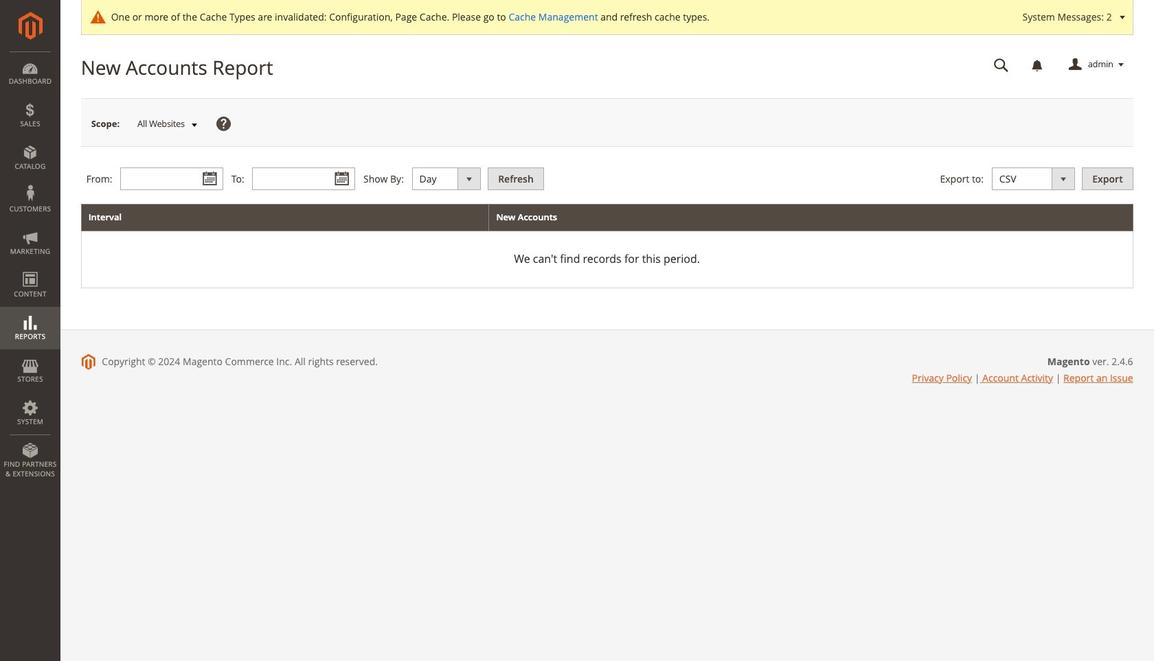 Task type: locate. For each thing, give the bounding box(es) containing it.
magento admin panel image
[[18, 12, 42, 40]]

None text field
[[984, 53, 1019, 77], [252, 168, 356, 190], [984, 53, 1019, 77], [252, 168, 356, 190]]

menu bar
[[0, 52, 60, 486]]

None text field
[[120, 168, 223, 190]]



Task type: vqa. For each thing, say whether or not it's contained in the screenshot.
tab list
no



